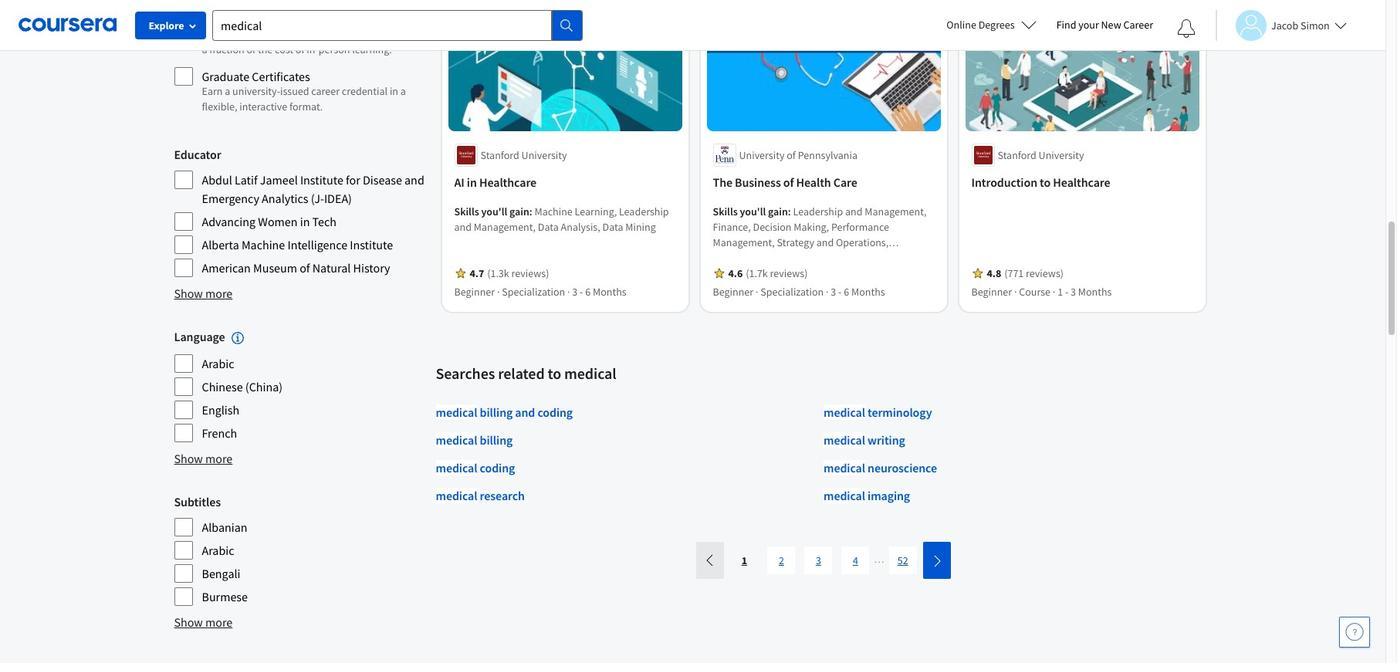 Task type: locate. For each thing, give the bounding box(es) containing it.
1 horizontal spatial skills you'll gain :
[[713, 204, 793, 218]]

and inside abdul latif jameel institute for disease and emergency analytics (j-idea)
[[405, 172, 425, 188]]

2 vertical spatial more
[[205, 615, 233, 630]]

abdul
[[202, 172, 232, 188]]

0 horizontal spatial skills you'll gain :
[[454, 204, 535, 218]]

3 reviews) from the left
[[1026, 266, 1064, 280]]

your inside find your new career link
[[1079, 18, 1099, 32]]

3 - from the left
[[1066, 285, 1069, 299]]

more down burmese
[[205, 615, 233, 630]]

0 horizontal spatial data
[[538, 220, 559, 234]]

credential
[[342, 84, 388, 98]]

arabic up chinese
[[202, 356, 234, 372]]

ai
[[454, 174, 465, 190]]

2 - from the left
[[839, 285, 842, 299]]

beginner · specialization · 3 - 6 months down 4.7 (1.3k reviews) in the top of the page
[[454, 285, 627, 299]]

mining
[[626, 220, 656, 234]]

2 show more button from the top
[[174, 450, 233, 468]]

in inside earn a university-issued career credential in a flexible, interactive format.
[[390, 84, 398, 98]]

(771
[[1005, 266, 1024, 280]]

1 vertical spatial to
[[548, 364, 562, 383]]

university
[[522, 148, 567, 162], [739, 148, 785, 162], [1039, 148, 1085, 162]]

billing for medical billing and coding
[[480, 404, 513, 420]]

stanford
[[481, 148, 520, 162], [998, 148, 1037, 162]]

2 show more from the top
[[174, 451, 233, 467]]

6 for ai in healthcare
[[586, 285, 591, 299]]

1 beginner · specialization · 3 - 6 months from the left
[[454, 285, 627, 299]]

more down french
[[205, 451, 233, 467]]

fraction
[[210, 42, 245, 56]]

bengali
[[202, 566, 241, 582]]

1 horizontal spatial beginner
[[713, 285, 754, 299]]

1 show more from the top
[[174, 286, 233, 301]]

2 beginner from the left
[[713, 285, 754, 299]]

1 horizontal spatial you'll
[[740, 204, 766, 218]]

2 reviews) from the left
[[770, 266, 808, 280]]

0 horizontal spatial your
[[225, 27, 245, 41]]

reviews) right the (1.7k
[[770, 266, 808, 280]]

english
[[202, 403, 240, 418]]

data
[[538, 220, 559, 234], [603, 220, 624, 234]]

0 vertical spatial earn
[[202, 27, 223, 41]]

1 horizontal spatial for
[[412, 27, 425, 41]]

healthcare for introduction to healthcare
[[1054, 174, 1111, 190]]

your up fraction
[[225, 27, 245, 41]]

medical billing
[[436, 432, 513, 448]]

show more
[[174, 286, 233, 301], [174, 451, 233, 467], [174, 615, 233, 630]]

reviews) right "(1.3k"
[[512, 266, 549, 280]]

history
[[353, 260, 390, 276]]

2 vertical spatial show
[[174, 615, 203, 630]]

stanford university up ai in healthcare
[[481, 148, 567, 162]]

1 skills from the left
[[454, 204, 479, 218]]

gain
[[510, 204, 530, 218], [768, 204, 788, 218]]

1 beginner from the left
[[454, 285, 495, 299]]

healthcare inside introduction to healthcare link
[[1054, 174, 1111, 190]]

3 show from the top
[[174, 615, 203, 630]]

1 billing from the top
[[480, 404, 513, 420]]

1 horizontal spatial healthcare
[[1054, 174, 1111, 190]]

2 : from the left
[[788, 204, 791, 218]]

3 · from the left
[[756, 285, 759, 299]]

of
[[247, 42, 256, 56], [296, 42, 305, 56], [787, 148, 796, 162], [784, 174, 794, 190], [300, 260, 310, 276]]

1 horizontal spatial data
[[603, 220, 624, 234]]

in
[[390, 84, 398, 98], [467, 174, 477, 190], [300, 214, 310, 229]]

0 horizontal spatial a
[[202, 42, 207, 56]]

0 vertical spatial for
[[412, 27, 425, 41]]

stanford for in
[[481, 148, 520, 162]]

a left fraction
[[202, 42, 207, 56]]

of left in-
[[296, 42, 305, 56]]

degrees up fraction
[[202, 12, 243, 27]]

2 horizontal spatial in
[[467, 174, 477, 190]]

5 · from the left
[[1015, 285, 1017, 299]]

explore button
[[135, 12, 206, 39]]

1 horizontal spatial university
[[739, 148, 785, 162]]

to
[[1040, 174, 1051, 190], [548, 364, 562, 383]]

alberta machine intelligence institute
[[202, 237, 393, 253]]

1 horizontal spatial 6
[[844, 285, 850, 299]]

0 vertical spatial more
[[205, 286, 233, 301]]

or
[[297, 27, 307, 41]]

skills you'll gain : up management,
[[454, 204, 535, 218]]

2 beginner · specialization · 3 - 6 months from the left
[[713, 285, 885, 299]]

1 6 from the left
[[586, 285, 591, 299]]

in right ai
[[467, 174, 477, 190]]

1 horizontal spatial beginner · specialization · 3 - 6 months
[[713, 285, 885, 299]]

1 stanford university from the left
[[481, 148, 567, 162]]

your right 'find'
[[1079, 18, 1099, 32]]

0 vertical spatial machine
[[535, 204, 573, 218]]

the business of health care link
[[713, 173, 935, 191]]

0 vertical spatial arabic
[[202, 356, 234, 372]]

2 horizontal spatial and
[[515, 404, 535, 420]]

0 vertical spatial in
[[390, 84, 398, 98]]

1 vertical spatial and
[[454, 220, 472, 234]]

institute up (j-
[[300, 172, 344, 188]]

specialization down 4.6 (1.7k reviews)
[[761, 285, 824, 299]]

arabic up bengali at the bottom left of the page
[[202, 543, 234, 559]]

3 show more button from the top
[[174, 613, 233, 632]]

more for american museum of natural history
[[205, 286, 233, 301]]

a
[[202, 42, 207, 56], [225, 84, 230, 98], [401, 84, 406, 98]]

medical up medical billing
[[436, 404, 478, 420]]

0 horizontal spatial :
[[530, 204, 533, 218]]

machine
[[535, 204, 573, 218], [242, 237, 285, 253]]

coding down searches related to medical
[[538, 404, 573, 420]]

stanford up introduction
[[998, 148, 1037, 162]]

of left health
[[784, 174, 794, 190]]

1 horizontal spatial your
[[1079, 18, 1099, 32]]

1 show from the top
[[174, 286, 203, 301]]

1 vertical spatial in
[[467, 174, 477, 190]]

data left analysis, in the top of the page
[[538, 220, 559, 234]]

coursera image
[[19, 13, 117, 37]]

1 show more button from the top
[[174, 284, 233, 303]]

0 vertical spatial show
[[174, 286, 203, 301]]

searches
[[436, 364, 495, 383]]

flexible,
[[202, 100, 237, 114]]

0 vertical spatial show more
[[174, 286, 233, 301]]

…
[[874, 552, 885, 566]]

earn up fraction
[[202, 27, 223, 41]]

show more button for american museum of natural history
[[174, 284, 233, 303]]

1 horizontal spatial and
[[454, 220, 472, 234]]

earn inside earn a university-issued career credential in a flexible, interactive format.
[[202, 84, 223, 98]]

1 vertical spatial arabic
[[202, 543, 234, 559]]

2 more from the top
[[205, 451, 233, 467]]

healthcare inside ai in healthcare "link"
[[479, 174, 537, 190]]

0 vertical spatial and
[[405, 172, 425, 188]]

gain up management,
[[510, 204, 530, 218]]

show more down american
[[174, 286, 233, 301]]

1 horizontal spatial stanford university
[[998, 148, 1085, 162]]

show more down french
[[174, 451, 233, 467]]

1 stanford from the left
[[481, 148, 520, 162]]

1 vertical spatial show more button
[[174, 450, 233, 468]]

earn a university-issued career credential in a flexible, interactive format.
[[202, 84, 406, 114]]

of down alberta machine intelligence institute on the top left
[[300, 260, 310, 276]]

1 vertical spatial earn
[[202, 84, 223, 98]]

coding up research
[[480, 460, 515, 475]]

0 horizontal spatial gain
[[510, 204, 530, 218]]

show more button down french
[[174, 450, 233, 468]]

machine up analysis, in the top of the page
[[535, 204, 573, 218]]

0 horizontal spatial months
[[593, 285, 627, 299]]

1 months from the left
[[593, 285, 627, 299]]

3 show more from the top
[[174, 615, 233, 630]]

0 horizontal spatial 6
[[586, 285, 591, 299]]

1 more from the top
[[205, 286, 233, 301]]

in right credential
[[390, 84, 398, 98]]

2 specialization from the left
[[761, 285, 824, 299]]

university up ai in healthcare "link"
[[522, 148, 567, 162]]

for right online
[[412, 27, 425, 41]]

1 specialization from the left
[[502, 285, 565, 299]]

your for earn
[[225, 27, 245, 41]]

0 vertical spatial to
[[1040, 174, 1051, 190]]

(1.3k
[[487, 266, 509, 280]]

1 vertical spatial billing
[[480, 432, 513, 448]]

introduction
[[972, 174, 1038, 190]]

arabic
[[202, 356, 234, 372], [202, 543, 234, 559]]

of inside educator group
[[300, 260, 310, 276]]

skills you'll gain : down business
[[713, 204, 793, 218]]

skills you'll gain :
[[454, 204, 535, 218], [713, 204, 793, 218]]

institute for jameel
[[300, 172, 344, 188]]

1 horizontal spatial machine
[[535, 204, 573, 218]]

beginner · course · 1 - 3 months
[[972, 285, 1112, 299]]

0 vertical spatial institute
[[300, 172, 344, 188]]

6 for the business of health care
[[844, 285, 850, 299]]

2 stanford from the left
[[998, 148, 1037, 162]]

1 vertical spatial more
[[205, 451, 233, 467]]

show for french
[[174, 451, 203, 467]]

show more down burmese
[[174, 615, 233, 630]]

1 vertical spatial show
[[174, 451, 203, 467]]

0 horizontal spatial degrees
[[202, 12, 243, 27]]

1 vertical spatial coding
[[480, 460, 515, 475]]

of left the
[[247, 42, 256, 56]]

2 vertical spatial show more button
[[174, 613, 233, 632]]

1 horizontal spatial a
[[225, 84, 230, 98]]

1 earn from the top
[[202, 27, 223, 41]]

earn inside earn your bachelor's or master's degree online for a fraction of the cost of in-person learning.
[[202, 27, 223, 41]]

4 · from the left
[[826, 285, 829, 299]]

0 horizontal spatial institute
[[300, 172, 344, 188]]

latif
[[235, 172, 258, 188]]

: up management,
[[530, 204, 533, 218]]

0 vertical spatial billing
[[480, 404, 513, 420]]

1 horizontal spatial gain
[[768, 204, 788, 218]]

1 horizontal spatial to
[[1040, 174, 1051, 190]]

new
[[1102, 18, 1122, 32]]

help center image
[[1346, 623, 1365, 642]]

specialization for healthcare
[[502, 285, 565, 299]]

1 arabic from the top
[[202, 356, 234, 372]]

0 horizontal spatial and
[[405, 172, 425, 188]]

What do you want to learn? text field
[[212, 10, 552, 41]]

(j-
[[311, 191, 324, 206]]

course
[[1020, 285, 1051, 299]]

beginner down "4.6"
[[713, 285, 754, 299]]

show down burmese
[[174, 615, 203, 630]]

2 horizontal spatial reviews)
[[1026, 266, 1064, 280]]

in inside "link"
[[467, 174, 477, 190]]

previous page image
[[705, 555, 717, 567]]

find your new career link
[[1049, 15, 1161, 35]]

0 vertical spatial show more button
[[174, 284, 233, 303]]

for inside abdul latif jameel institute for disease and emergency analytics (j-idea)
[[346, 172, 360, 188]]

reviews) for healthcare
[[512, 266, 549, 280]]

show up language
[[174, 286, 203, 301]]

machine inside educator group
[[242, 237, 285, 253]]

issued
[[280, 84, 309, 98]]

tech
[[312, 214, 337, 229]]

0 horizontal spatial stanford
[[481, 148, 520, 162]]

degrees right the "online"
[[979, 18, 1015, 32]]

1 vertical spatial show more
[[174, 451, 233, 467]]

stanford university up introduction to healthcare in the right top of the page
[[998, 148, 1085, 162]]

beginner down "4.7"
[[454, 285, 495, 299]]

1 horizontal spatial skills
[[713, 204, 738, 218]]

show more button down burmese
[[174, 613, 233, 632]]

institute inside abdul latif jameel institute for disease and emergency analytics (j-idea)
[[300, 172, 344, 188]]

0 horizontal spatial beginner · specialization · 3 - 6 months
[[454, 285, 627, 299]]

to right introduction
[[1040, 174, 1051, 190]]

stanford university for to
[[998, 148, 1085, 162]]

billing up medical billing
[[480, 404, 513, 420]]

institute up the history
[[350, 237, 393, 253]]

0 horizontal spatial specialization
[[502, 285, 565, 299]]

0 horizontal spatial for
[[346, 172, 360, 188]]

:
[[530, 204, 533, 218], [788, 204, 791, 218]]

advancing
[[202, 214, 256, 229]]

2 show from the top
[[174, 451, 203, 467]]

2 vertical spatial show more
[[174, 615, 233, 630]]

emergency
[[202, 191, 259, 206]]

earn for degrees
[[202, 27, 223, 41]]

and down searches related to medical
[[515, 404, 535, 420]]

medical coding
[[436, 460, 515, 475]]

jacob simon
[[1272, 18, 1330, 32]]

show
[[174, 286, 203, 301], [174, 451, 203, 467], [174, 615, 203, 630]]

and right disease
[[405, 172, 425, 188]]

0 horizontal spatial in
[[300, 214, 310, 229]]

for
[[412, 27, 425, 41], [346, 172, 360, 188]]

2 horizontal spatial -
[[1066, 285, 1069, 299]]

2 arabic from the top
[[202, 543, 234, 559]]

university up introduction to healthcare in the right top of the page
[[1039, 148, 1085, 162]]

subtitles
[[174, 494, 221, 510]]

earn up flexible,
[[202, 84, 223, 98]]

1 vertical spatial institute
[[350, 237, 393, 253]]

2 horizontal spatial a
[[401, 84, 406, 98]]

degrees inside popup button
[[979, 18, 1015, 32]]

beginner down 4.8
[[972, 285, 1012, 299]]

3 university from the left
[[1039, 148, 1085, 162]]

skills down the
[[713, 204, 738, 218]]

more down american
[[205, 286, 233, 301]]

searches related to medical
[[436, 364, 617, 383]]

specialization for of
[[761, 285, 824, 299]]

women
[[258, 214, 298, 229]]

1 vertical spatial for
[[346, 172, 360, 188]]

0 horizontal spatial skills
[[454, 204, 479, 218]]

3 more from the top
[[205, 615, 233, 630]]

1 - from the left
[[580, 285, 583, 299]]

0 horizontal spatial reviews)
[[512, 266, 549, 280]]

you'll up management,
[[481, 204, 508, 218]]

0 vertical spatial coding
[[538, 404, 573, 420]]

beginner · specialization · 3 - 6 months down 4.6 (1.7k reviews)
[[713, 285, 885, 299]]

1 horizontal spatial in
[[390, 84, 398, 98]]

0 horizontal spatial you'll
[[481, 204, 508, 218]]

stanford up ai in healthcare
[[481, 148, 520, 162]]

2 healthcare from the left
[[1054, 174, 1111, 190]]

1 vertical spatial machine
[[242, 237, 285, 253]]

1 healthcare from the left
[[479, 174, 537, 190]]

data down learning,
[[603, 220, 624, 234]]

intelligence
[[288, 237, 348, 253]]

4.6 (1.7k reviews)
[[729, 266, 808, 280]]

reviews) up beginner · course · 1 - 3 months
[[1026, 266, 1064, 280]]

degree
[[348, 27, 379, 41]]

machine down advancing women in tech
[[242, 237, 285, 253]]

2 6 from the left
[[844, 285, 850, 299]]

None search field
[[212, 10, 583, 41]]

medical
[[565, 364, 617, 383], [436, 404, 478, 420], [824, 404, 866, 420], [436, 432, 478, 448], [824, 432, 866, 448], [436, 460, 478, 475], [824, 460, 866, 475], [436, 488, 478, 503], [824, 488, 866, 503]]

cost
[[275, 42, 293, 56]]

institute
[[300, 172, 344, 188], [350, 237, 393, 253]]

2 vertical spatial in
[[300, 214, 310, 229]]

university up business
[[739, 148, 785, 162]]

reviews) for of
[[770, 266, 808, 280]]

a right credential
[[401, 84, 406, 98]]

a up flexible,
[[225, 84, 230, 98]]

1 horizontal spatial -
[[839, 285, 842, 299]]

1 horizontal spatial institute
[[350, 237, 393, 253]]

3
[[572, 285, 578, 299], [831, 285, 837, 299], [1071, 285, 1076, 299], [816, 553, 822, 567]]

earn
[[202, 27, 223, 41], [202, 84, 223, 98]]

gain down the business of health care
[[768, 204, 788, 218]]

show more button down american
[[174, 284, 233, 303]]

show more button
[[174, 284, 233, 303], [174, 450, 233, 468], [174, 613, 233, 632]]

2 horizontal spatial university
[[1039, 148, 1085, 162]]

specialization
[[502, 285, 565, 299], [761, 285, 824, 299]]

1 horizontal spatial stanford
[[998, 148, 1037, 162]]

2 months from the left
[[852, 285, 885, 299]]

0 horizontal spatial -
[[580, 285, 583, 299]]

1 horizontal spatial :
[[788, 204, 791, 218]]

2 data from the left
[[603, 220, 624, 234]]

to right the related
[[548, 364, 562, 383]]

1 horizontal spatial months
[[852, 285, 885, 299]]

medical left neuroscience on the right bottom of page
[[824, 460, 866, 475]]

0 horizontal spatial healthcare
[[479, 174, 537, 190]]

billing down medical billing and coding
[[480, 432, 513, 448]]

career
[[311, 84, 340, 98]]

3 beginner from the left
[[972, 285, 1012, 299]]

healthcare
[[479, 174, 537, 190], [1054, 174, 1111, 190]]

online
[[381, 27, 410, 41]]

introduction to healthcare link
[[972, 173, 1193, 191]]

find
[[1057, 18, 1077, 32]]

2 earn from the top
[[202, 84, 223, 98]]

1 horizontal spatial degrees
[[979, 18, 1015, 32]]

you'll down business
[[740, 204, 766, 218]]

show down french
[[174, 451, 203, 467]]

graduate certificates
[[202, 69, 310, 84]]

1 · from the left
[[497, 285, 500, 299]]

2 billing from the top
[[480, 432, 513, 448]]

: down the business of health care
[[788, 204, 791, 218]]

page navigation navigation
[[695, 542, 953, 579]]

2 horizontal spatial months
[[1079, 285, 1112, 299]]

health
[[797, 174, 831, 190]]

2 vertical spatial and
[[515, 404, 535, 420]]

1 university from the left
[[522, 148, 567, 162]]

in left tech
[[300, 214, 310, 229]]

0 horizontal spatial university
[[522, 148, 567, 162]]

business
[[735, 174, 781, 190]]

machine learning, leadership and management, data analysis, data mining
[[454, 204, 669, 234]]

show notifications image
[[1178, 19, 1196, 38]]

1 horizontal spatial reviews)
[[770, 266, 808, 280]]

1 reviews) from the left
[[512, 266, 549, 280]]

0 horizontal spatial beginner
[[454, 285, 495, 299]]

0 horizontal spatial stanford university
[[481, 148, 567, 162]]

educator group
[[174, 145, 427, 278]]

ai in healthcare link
[[454, 173, 676, 191]]

for up idea)
[[346, 172, 360, 188]]

next page image
[[931, 555, 943, 567]]

skills down ai
[[454, 204, 479, 218]]

language group
[[174, 327, 427, 443]]

2 stanford university from the left
[[998, 148, 1085, 162]]

your inside earn your bachelor's or master's degree online for a fraction of the cost of in-person learning.
[[225, 27, 245, 41]]

52
[[898, 553, 909, 567]]

specialization down 4.7 (1.3k reviews) in the top of the page
[[502, 285, 565, 299]]

1 horizontal spatial specialization
[[761, 285, 824, 299]]

management,
[[474, 220, 536, 234]]

2 horizontal spatial beginner
[[972, 285, 1012, 299]]

arabic inside the subtitles group
[[202, 543, 234, 559]]

show more button for burmese
[[174, 613, 233, 632]]

4.6
[[729, 266, 743, 280]]

0 horizontal spatial machine
[[242, 237, 285, 253]]

and left management,
[[454, 220, 472, 234]]



Task type: vqa. For each thing, say whether or not it's contained in the screenshot.
3rd University from left
yes



Task type: describe. For each thing, give the bounding box(es) containing it.
2 · from the left
[[568, 285, 570, 299]]

american museum of natural history
[[202, 260, 390, 276]]

in inside educator group
[[300, 214, 310, 229]]

2 skills from the left
[[713, 204, 738, 218]]

more for burmese
[[205, 615, 233, 630]]

educator
[[174, 147, 221, 162]]

medical left imaging
[[824, 488, 866, 503]]

albanian
[[202, 520, 247, 535]]

online
[[947, 18, 977, 32]]

medical up the medical coding
[[436, 432, 478, 448]]

neuroscience
[[868, 460, 937, 475]]

medical down the medical coding
[[436, 488, 478, 503]]

the
[[258, 42, 273, 56]]

show for burmese
[[174, 615, 203, 630]]

- for the business of health care
[[839, 285, 842, 299]]

graduate
[[202, 69, 250, 84]]

university for introduction to healthcare
[[1039, 148, 1085, 162]]

(china)
[[245, 379, 283, 395]]

1 horizontal spatial coding
[[538, 404, 573, 420]]

jameel
[[260, 172, 298, 188]]

bachelor's
[[248, 27, 295, 41]]

months for ai in healthcare
[[593, 285, 627, 299]]

0 horizontal spatial to
[[548, 364, 562, 383]]

show more for american museum of natural history
[[174, 286, 233, 301]]

stanford university for in
[[481, 148, 567, 162]]

museum
[[253, 260, 297, 276]]

show for american museum of natural history
[[174, 286, 203, 301]]

beginner for in
[[454, 285, 495, 299]]

master's
[[309, 27, 346, 41]]

in-
[[307, 42, 319, 56]]

arabic inside language group
[[202, 356, 234, 372]]

of up the business of health care
[[787, 148, 796, 162]]

chinese (china)
[[202, 379, 283, 395]]

analysis,
[[561, 220, 601, 234]]

interactive
[[240, 100, 287, 114]]

simon
[[1301, 18, 1330, 32]]

medical left writing
[[824, 432, 866, 448]]

more for french
[[205, 451, 233, 467]]

52 link
[[889, 547, 917, 574]]

2 you'll from the left
[[740, 204, 766, 218]]

months for the business of health care
[[852, 285, 885, 299]]

institute for intelligence
[[350, 237, 393, 253]]

4 link
[[842, 547, 870, 574]]

beginner · specialization · 3 - 6 months for of
[[713, 285, 885, 299]]

related
[[498, 364, 545, 383]]

university-
[[233, 84, 280, 98]]

a inside earn your bachelor's or master's degree online for a fraction of the cost of in-person learning.
[[202, 42, 207, 56]]

idea)
[[324, 191, 352, 206]]

0 horizontal spatial coding
[[480, 460, 515, 475]]

online degrees
[[947, 18, 1015, 32]]

1
[[1058, 285, 1063, 299]]

learning,
[[575, 204, 617, 218]]

beginner for business
[[713, 285, 754, 299]]

the
[[713, 174, 733, 190]]

2 link
[[768, 547, 796, 574]]

show more button for french
[[174, 450, 233, 468]]

3 inside the page navigation navigation
[[816, 553, 822, 567]]

certificates
[[252, 69, 310, 84]]

3 months from the left
[[1079, 285, 1112, 299]]

1 : from the left
[[530, 204, 533, 218]]

language
[[174, 329, 225, 344]]

earn for graduate certificates
[[202, 84, 223, 98]]

1 you'll from the left
[[481, 204, 508, 218]]

medical down medical billing
[[436, 460, 478, 475]]

and inside machine learning, leadership and management, data analysis, data mining
[[454, 220, 472, 234]]

advancing women in tech
[[202, 214, 337, 229]]

4.7 (1.3k reviews)
[[470, 266, 549, 280]]

3 link
[[805, 547, 833, 574]]

terminology
[[868, 404, 932, 420]]

online degrees button
[[935, 8, 1049, 42]]

natural
[[313, 260, 351, 276]]

4.8
[[987, 266, 1002, 280]]

subtitles group
[[174, 493, 427, 607]]

research
[[480, 488, 525, 503]]

earn your bachelor's or master's degree online for a fraction of the cost of in-person learning.
[[202, 27, 425, 56]]

find your new career
[[1057, 18, 1154, 32]]

(1.7k
[[746, 266, 768, 280]]

4.8 (771 reviews)
[[987, 266, 1064, 280]]

pennsylvania
[[798, 148, 858, 162]]

for inside earn your bachelor's or master's degree online for a fraction of the cost of in-person learning.
[[412, 27, 425, 41]]

- for ai in healthcare
[[580, 285, 583, 299]]

leadership
[[619, 204, 669, 218]]

show more for french
[[174, 451, 233, 467]]

your for find
[[1079, 18, 1099, 32]]

1 gain from the left
[[510, 204, 530, 218]]

medical research
[[436, 488, 525, 503]]

2 gain from the left
[[768, 204, 788, 218]]

1 data from the left
[[538, 220, 559, 234]]

writing
[[868, 432, 906, 448]]

stanford for to
[[998, 148, 1037, 162]]

2 university from the left
[[739, 148, 785, 162]]

introduction to healthcare
[[972, 174, 1111, 190]]

imaging
[[868, 488, 911, 503]]

career
[[1124, 18, 1154, 32]]

6 · from the left
[[1053, 285, 1056, 299]]

1 skills you'll gain : from the left
[[454, 204, 535, 218]]

2
[[779, 553, 784, 567]]

4
[[853, 553, 859, 567]]

medical left terminology
[[824, 404, 866, 420]]

format.
[[290, 100, 323, 114]]

university for ai in healthcare
[[522, 148, 567, 162]]

machine inside machine learning, leadership and management, data analysis, data mining
[[535, 204, 573, 218]]

university of pennsylvania
[[739, 148, 858, 162]]

american
[[202, 260, 251, 276]]

person
[[319, 42, 350, 56]]

analytics
[[262, 191, 309, 206]]

healthcare for ai in healthcare
[[479, 174, 537, 190]]

medical right the related
[[565, 364, 617, 383]]

beginner · specialization · 3 - 6 months for healthcare
[[454, 285, 627, 299]]

ai in healthcare
[[454, 174, 537, 190]]

burmese
[[202, 589, 248, 605]]

abdul latif jameel institute for disease and emergency analytics (j-idea)
[[202, 172, 425, 206]]

the business of health care
[[713, 174, 858, 190]]

show more for burmese
[[174, 615, 233, 630]]

information about this filter group image
[[231, 332, 244, 345]]

2 skills you'll gain : from the left
[[713, 204, 793, 218]]

disease
[[363, 172, 402, 188]]

4.7
[[470, 266, 484, 280]]

billing for medical billing
[[480, 432, 513, 448]]

french
[[202, 426, 237, 441]]

alberta
[[202, 237, 239, 253]]



